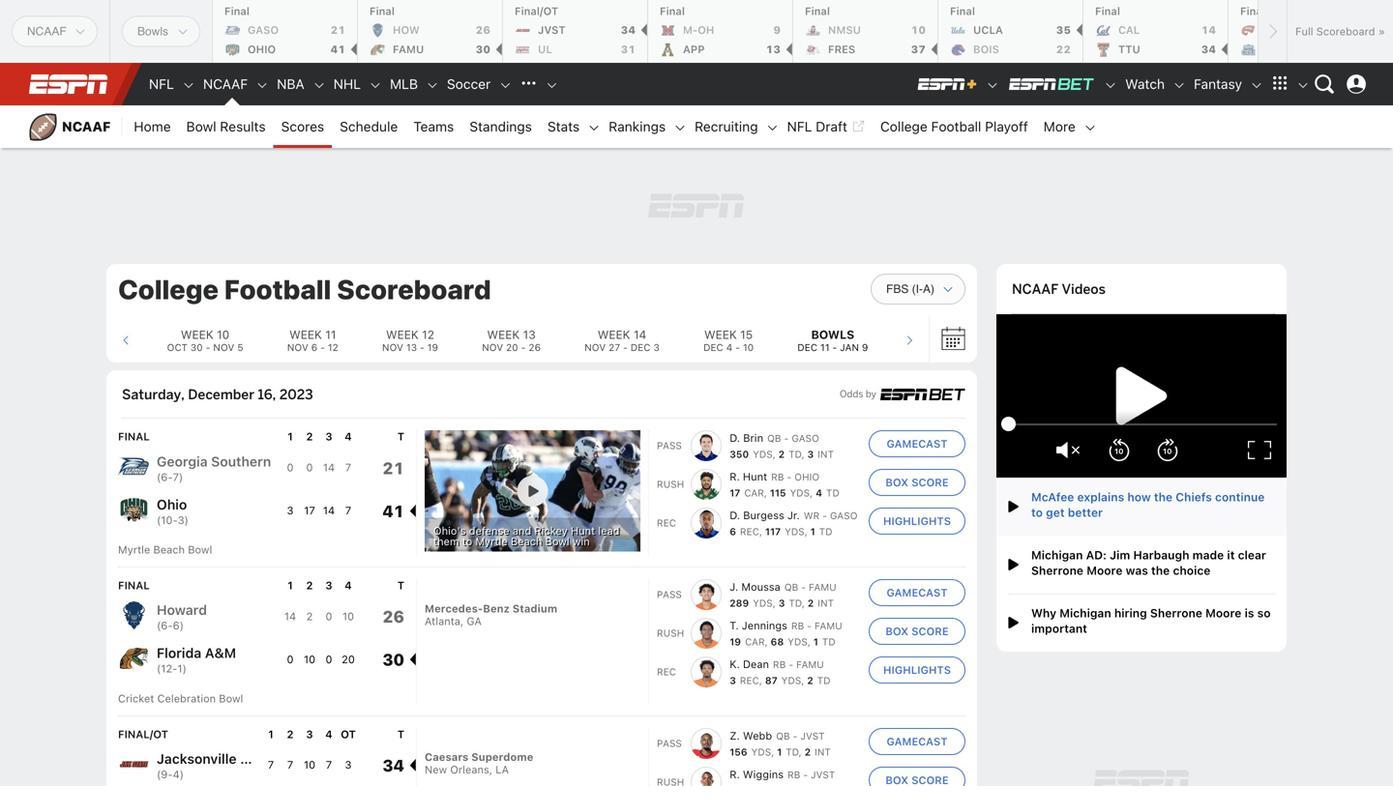 Task type: describe. For each thing, give the bounding box(es) containing it.
nmsu
[[828, 24, 861, 36]]

ohio's
[[433, 525, 466, 538]]

final for m-oh
[[660, 5, 685, 17]]

0 horizontal spatial espn bet image
[[1007, 76, 1096, 92]]

december
[[188, 386, 254, 404]]

j.
[[730, 581, 738, 594]]

td inside t. jennings rb - famu 19 car 68 yds 1 td
[[822, 637, 836, 648]]

t.
[[730, 620, 739, 632]]

superdome
[[471, 751, 533, 764]]

ul
[[538, 43, 552, 56]]

2 inside d. brin qb - gaso 350 yds 2 td 3 int
[[779, 449, 785, 460]]

td inside k. dean rb - famu 3 rec 87 yds 2 td
[[817, 675, 831, 686]]

better
[[1068, 506, 1103, 519]]

watch image
[[1173, 79, 1186, 92]]

6- inside georgia southern ( 6-7 )
[[161, 471, 173, 484]]

car for 30
[[745, 637, 765, 648]]

3 inside ohio ( 10-3 )
[[178, 514, 184, 527]]

bowl inside ohio's defense and rickey hunt lead them to myrtle beach bowl win
[[545, 536, 570, 548]]

int for 26
[[818, 598, 834, 609]]

rickey
[[534, 525, 568, 538]]

- inside k. dean rb - famu 3 rec 87 yds 2 td
[[789, 659, 793, 670]]

why
[[1031, 606, 1057, 620]]

3 down ot
[[345, 759, 352, 772]]

box score for 26
[[886, 625, 949, 638]]

0 vertical spatial gaso
[[248, 24, 279, 36]]

34 for jvst
[[621, 24, 636, 36]]

jr.
[[787, 510, 800, 522]]

- inside t. jennings rb - famu 19 car 68 yds 1 td
[[807, 621, 812, 632]]

mlb image
[[426, 79, 439, 92]]

7 inside georgia southern ( 6-7 )
[[173, 471, 179, 484]]

10 inside the week 10 oct 30 - nov 5
[[217, 328, 230, 342]]

0 horizontal spatial beach
[[153, 544, 185, 556]]

box score for 21
[[886, 477, 949, 489]]

rb for florida a&m ( 12-1 )
[[791, 621, 804, 632]]

and
[[513, 525, 531, 538]]

final for gaso
[[224, 5, 250, 17]]

4 ot
[[325, 728, 356, 741]]

10 up 37
[[911, 24, 926, 36]]

- inside j. moussa qb - famu 289 yds 3 td 2 int
[[801, 582, 806, 593]]

gamecast for 26
[[887, 587, 948, 599]]

0 up 0 20
[[326, 610, 332, 623]]

win
[[573, 536, 590, 548]]

td inside r. hunt rb - ohio 17 car 115 yds 4 td
[[826, 488, 840, 499]]

10 left 0 20
[[304, 653, 315, 666]]

cricket
[[118, 692, 154, 705]]

yds inside 'd. burgess jr. wr - gaso 6 rec 117 yds 1 td'
[[785, 526, 805, 538]]

college football playoff
[[880, 119, 1028, 134]]

yds inside d. brin qb - gaso 350 yds 2 td 3 int
[[753, 449, 773, 460]]

1 horizontal spatial ncaaf link
[[195, 63, 256, 105]]

t for 21
[[397, 431, 404, 443]]

rb inside k. dean rb - famu 3 rec 87 yds 2 td
[[773, 659, 786, 670]]

burgess
[[743, 510, 784, 522]]

week 13 nov 20 - 26
[[482, 328, 541, 353]]

0 20
[[326, 653, 355, 666]]

20 inside week 13 nov 20 - 26
[[506, 342, 518, 353]]

watch
[[1125, 76, 1165, 92]]

3 up 0 20
[[325, 580, 332, 592]]

nhl image
[[369, 79, 382, 92]]

td inside j. moussa qb - famu 289 yds 3 td 2 int
[[789, 598, 802, 609]]

13 inside week 13 nov 20 - 26
[[523, 328, 536, 342]]

week for week 10
[[181, 328, 214, 342]]

week 10 oct 30 - nov 5
[[167, 328, 243, 353]]

0 horizontal spatial 34
[[382, 756, 404, 775]]

z. webb image
[[691, 728, 722, 759]]

nba link
[[269, 63, 312, 105]]

why michigan hiring sherrone moore is so important button
[[996, 594, 1287, 652]]

ncaaf image
[[256, 79, 269, 92]]

) for 30
[[182, 663, 187, 675]]

final for cal
[[1095, 5, 1120, 17]]

hunt inside r. hunt rb - ohio 17 car 115 yds 4 td
[[743, 471, 767, 483]]

howard
[[157, 602, 207, 618]]

rush for 21
[[657, 479, 684, 490]]

gaso inside 'd. burgess jr. wr - gaso 6 rec 117 yds 1 td'
[[830, 511, 858, 522]]

full scoreboard »
[[1295, 25, 1385, 38]]

0 horizontal spatial 26
[[382, 607, 404, 627]]

0 left 0 20
[[287, 653, 294, 666]]

10-
[[161, 514, 178, 527]]

progress bar slider
[[1006, 410, 1277, 439]]

0 horizontal spatial myrtle
[[118, 544, 150, 556]]

2 horizontal spatial 13
[[766, 43, 781, 56]]

( inside ohio ( 10-3 )
[[157, 514, 161, 527]]

- inside week 14 nov 27 - dec 3
[[623, 342, 628, 353]]

68
[[771, 637, 784, 648]]

3 left 4 ot
[[306, 728, 313, 741]]

nov for week 11
[[287, 342, 308, 353]]

rankings link
[[601, 105, 673, 148]]

famu down how
[[393, 43, 424, 56]]

chiefs
[[1176, 490, 1212, 504]]

the inside mcafee explains how the chiefs continue to get better
[[1154, 490, 1173, 504]]

box for 21
[[886, 477, 909, 489]]

2 inside j. moussa qb - famu 289 yds 3 td 2 int
[[808, 598, 814, 609]]

highlights link for 41
[[869, 508, 966, 535]]

how
[[393, 24, 420, 36]]

6 inside 'd. burgess jr. wr - gaso 6 rec 117 yds 1 td'
[[730, 526, 736, 538]]

beach inside ohio's defense and rickey hunt lead them to myrtle beach bowl win
[[511, 536, 542, 548]]

howard ( 6-6 )
[[157, 602, 207, 632]]

jan
[[840, 342, 859, 353]]

td inside d. brin qb - gaso 350 yds 2 td 3 int
[[789, 449, 802, 460]]

k.
[[730, 658, 740, 671]]

college for college football playoff
[[880, 119, 928, 134]]

yds inside t. jennings rb - famu 19 car 68 yds 1 td
[[788, 637, 808, 648]]

35
[[1056, 24, 1071, 36]]

4 inside week 15 dec 4 - 10
[[726, 342, 733, 353]]

more link
[[1036, 105, 1083, 148]]

so
[[1257, 606, 1271, 620]]

0 vertical spatial ohio
[[248, 43, 276, 56]]

qb inside z. webb qb - jvst 156 yds 1 td 2 int
[[776, 731, 790, 742]]

- inside r. wiggins rb - jvst
[[803, 769, 808, 781]]

ncaaf inside global navigation element
[[203, 76, 248, 92]]

ttu
[[1118, 43, 1140, 56]]

clear
[[1238, 548, 1266, 562]]

southern
[[211, 454, 271, 470]]

hunt inside ohio's defense and rickey hunt lead them to myrtle beach bowl win
[[571, 525, 595, 538]]

dec inside bowls dec 11 - jan 9
[[798, 342, 818, 353]]

made
[[1193, 548, 1224, 562]]

17 14
[[304, 505, 335, 517]]

4 inside jacksonville state ( 9-4 )
[[173, 769, 180, 781]]

recruiting link
[[687, 105, 766, 148]]

football for playoff
[[931, 119, 981, 134]]

espn more sports home page image
[[514, 70, 543, 99]]

scores link
[[273, 105, 332, 148]]

mlb
[[390, 76, 418, 92]]

1 horizontal spatial final/ot
[[515, 5, 558, 17]]

4 inside r. hunt rb - ohio 17 car 115 yds 4 td
[[816, 488, 822, 499]]

jacksonville state link
[[157, 750, 275, 769]]

is
[[1245, 606, 1254, 620]]

1 inside t. jennings rb - famu 19 car 68 yds 1 td
[[813, 637, 818, 648]]

week 15 dec 4 - 10
[[703, 328, 754, 353]]

qb for 26
[[784, 582, 798, 593]]

9-
[[161, 769, 173, 781]]

0 up 4 ot
[[326, 653, 332, 666]]

oct
[[167, 342, 188, 353]]

a&m
[[205, 645, 236, 661]]

atlanta,
[[425, 615, 464, 628]]

soccer link
[[439, 63, 498, 105]]

rec left 'd. burgess jr.' image at the bottom
[[657, 518, 676, 529]]

dec inside week 14 nov 27 - dec 3
[[631, 342, 651, 353]]

the inside michigan ad: jim harbaugh made it clear sherrone moore was the choice
[[1151, 564, 1170, 577]]

cricket celebration bowl
[[118, 692, 243, 705]]

myrtle inside ohio's defense and rickey hunt lead them to myrtle beach bowl win
[[475, 536, 508, 548]]

week for week 11
[[289, 328, 322, 342]]

mcafee explains how the chiefs continue to get better button
[[996, 478, 1287, 536]]

0 vertical spatial 9
[[773, 24, 781, 36]]

fantasy
[[1194, 76, 1242, 92]]

1 horizontal spatial scoreboard
[[1316, 25, 1375, 38]]

mcafee explains how the chiefs continue to get better
[[1031, 490, 1265, 519]]

pass for 26
[[657, 589, 682, 600]]

nov for week 13
[[482, 342, 503, 353]]

2 inside z. webb qb - jvst 156 yds 1 td 2 int
[[805, 747, 811, 758]]

highlights for 41
[[883, 515, 951, 528]]

) for 34
[[180, 769, 184, 781]]

m-
[[683, 24, 698, 36]]

gaso inside d. brin qb - gaso 350 yds 2 td 3 int
[[792, 433, 819, 444]]

college football playoff link
[[873, 105, 1036, 148]]

highlights for 30
[[883, 664, 951, 677]]

34 for ttu
[[1201, 43, 1216, 56]]

0 horizontal spatial 17
[[304, 505, 315, 517]]

30 inside the week 10 oct 30 - nov 5
[[190, 342, 203, 353]]

michigan inside the why michigan hiring sherrone moore is so important
[[1060, 606, 1111, 620]]

standings
[[469, 119, 532, 134]]

bowl down ohio ( 10-3 )
[[188, 544, 212, 556]]

2 horizontal spatial final/ot
[[1240, 5, 1284, 17]]

3 gamecast from the top
[[887, 736, 948, 748]]

87
[[765, 675, 778, 686]]

score for 26
[[911, 625, 949, 638]]

michigan ad: jim harbaugh made it clear sherrone moore was the choice
[[1031, 548, 1266, 577]]

yds inside j. moussa qb - famu 289 yds 3 td 2 int
[[753, 598, 773, 609]]

rec inside k. dean rb - famu 3 rec 87 yds 2 td
[[740, 675, 759, 686]]

video player region
[[996, 314, 1287, 478]]

michigan ad: jim harbaugh made it clear sherrone moore was the choice button
[[996, 536, 1287, 594]]

- inside week 11 nov 6 - 12
[[320, 342, 325, 353]]

calendar image
[[942, 327, 965, 350]]

stats image
[[587, 121, 601, 135]]

1 inside 'd. burgess jr. wr - gaso 6 rec 117 yds 1 td'
[[810, 526, 815, 538]]

external link image
[[851, 115, 865, 138]]

stats link
[[540, 105, 587, 148]]

( for 21
[[157, 471, 161, 484]]

- inside z. webb qb - jvst 156 yds 1 td 2 int
[[793, 731, 798, 742]]

highlights link for 30
[[869, 657, 966, 684]]

caesars superdome new orleans, la
[[425, 751, 533, 777]]

home link
[[126, 105, 179, 148]]

r. hunt image
[[691, 469, 722, 500]]

box for 26
[[886, 625, 909, 638]]

saturday, december 16, 2023 element
[[122, 371, 966, 419]]

jennings
[[742, 620, 787, 632]]

rec left k. dean image
[[657, 667, 676, 678]]

0 horizontal spatial final/ot
[[118, 728, 168, 741]]

t. jennings rb - famu 19 car 68 yds 1 td
[[730, 620, 842, 648]]

( inside howard ( 6-6 )
[[157, 620, 161, 632]]

list for 26
[[657, 580, 861, 688]]

yds inside z. webb qb - jvst 156 yds 1 td 2 int
[[751, 747, 771, 758]]

3 inside week 14 nov 27 - dec 3
[[653, 342, 660, 353]]

bois
[[973, 43, 999, 56]]

myrtle beach bowl
[[118, 544, 212, 556]]

dec inside week 15 dec 4 - 10
[[703, 342, 723, 353]]

) inside ohio ( 10-3 )
[[184, 514, 189, 527]]

jacksonville state ( 9-4 )
[[157, 751, 275, 781]]

15
[[740, 328, 753, 342]]

1 horizontal spatial 26
[[476, 24, 491, 36]]

yds inside r. hunt rb - ohio 17 car 115 yds 4 td
[[790, 488, 810, 499]]

videos
[[1062, 281, 1106, 298]]

6 for week
[[311, 342, 317, 353]]

rb for )
[[788, 769, 800, 781]]

dean
[[743, 658, 769, 671]]

ot
[[341, 728, 356, 741]]

1 vertical spatial 21
[[382, 458, 404, 478]]

3 left 17 14
[[287, 505, 294, 517]]

6- inside howard ( 6-6 )
[[161, 620, 173, 632]]

int for 21
[[818, 449, 834, 460]]

nov for week 14
[[585, 342, 606, 353]]

florida a&m link
[[157, 644, 236, 663]]

sherrone inside michigan ad: jim harbaugh made it clear sherrone moore was the choice
[[1031, 564, 1084, 577]]

k. dean rb - famu 3 rec 87 yds 2 td
[[730, 658, 831, 686]]

14 inside week 14 nov 27 - dec 3
[[634, 328, 647, 342]]

d. for d. brin
[[730, 432, 740, 445]]

mlb link
[[382, 63, 426, 105]]

ohio ( 10-3 )
[[157, 497, 189, 527]]

t. jennings image
[[691, 618, 722, 649]]

r. hunt rb - ohio 17 car 115 yds 4 td
[[730, 471, 840, 499]]

2 inside k. dean rb - famu 3 rec 87 yds 2 td
[[807, 675, 813, 686]]

nhl link
[[326, 63, 369, 105]]

mercedes-
[[425, 603, 483, 615]]

3 t from the top
[[397, 728, 404, 741]]

17 inside r. hunt rb - ohio 17 car 115 yds 4 td
[[730, 488, 740, 499]]

- inside week 13 nov 20 - 26
[[521, 342, 526, 353]]

fres
[[828, 43, 855, 56]]

m-oh
[[683, 24, 714, 36]]

( for 34
[[157, 769, 161, 781]]

26 inside week 13 nov 20 - 26
[[529, 342, 541, 353]]

9 inside bowls dec 11 - jan 9
[[862, 342, 868, 353]]

final for ucla
[[950, 5, 975, 17]]

j. moussa image
[[691, 580, 722, 610]]

why michigan hiring sherrone moore is so important
[[1031, 606, 1271, 635]]

37
[[911, 43, 926, 56]]

moore inside the why michigan hiring sherrone moore is so important
[[1206, 606, 1242, 620]]

famu for j. moussa
[[809, 582, 837, 593]]

benz
[[483, 603, 510, 615]]



Task type: locate. For each thing, give the bounding box(es) containing it.
0 vertical spatial int
[[818, 449, 834, 460]]

bowl inside bowl results link
[[186, 119, 216, 134]]

10 right state
[[304, 759, 315, 772]]

nov for week 12
[[382, 342, 403, 353]]

0 vertical spatial highlights
[[883, 515, 951, 528]]

qb for 21
[[767, 433, 781, 444]]

12 down college football scoreboard
[[328, 342, 338, 353]]

11 down college football scoreboard
[[325, 328, 336, 342]]

int inside d. brin qb - gaso 350 yds 2 td 3 int
[[818, 449, 834, 460]]

gaso up ncaaf icon
[[248, 24, 279, 36]]

florida a&m ( 12-1 )
[[157, 645, 236, 675]]

0 vertical spatial box score link
[[869, 469, 966, 496]]

0 vertical spatial nfl
[[149, 76, 174, 92]]

1 vertical spatial 19
[[730, 637, 741, 648]]

1 horizontal spatial 21
[[382, 458, 404, 478]]

nfl draft link
[[779, 105, 873, 148]]

1 box score from the top
[[886, 477, 949, 489]]

espn plus image
[[986, 79, 1000, 92]]

to inside ohio's defense and rickey hunt lead them to myrtle beach bowl win
[[462, 536, 472, 548]]

d. up the 350
[[730, 432, 740, 445]]

rush for 26
[[657, 628, 684, 639]]

17
[[730, 488, 740, 499], [304, 505, 315, 517]]

0 horizontal spatial 9
[[773, 24, 781, 36]]

2 horizontal spatial 34
[[1201, 43, 1216, 56]]

2 rush from the top
[[657, 628, 684, 639]]

3 nov from the left
[[382, 342, 403, 353]]

beach down 10-
[[153, 544, 185, 556]]

) inside georgia southern ( 6-7 )
[[179, 471, 183, 484]]

t for 26
[[397, 580, 404, 592]]

115
[[770, 488, 786, 499]]

results
[[220, 119, 266, 134]]

nfl link
[[141, 63, 182, 105]]

2 score from the top
[[911, 625, 949, 638]]

2 week from the left
[[289, 328, 322, 342]]

26 up 'soccer'
[[476, 24, 491, 36]]

) right 9-
[[180, 769, 184, 781]]

rush left t. jennings icon
[[657, 628, 684, 639]]

week
[[181, 328, 214, 342], [289, 328, 322, 342], [386, 328, 419, 342], [487, 328, 520, 342], [598, 328, 630, 342], [704, 328, 737, 342]]

2 horizontal spatial gaso
[[830, 511, 858, 522]]

2 dec from the left
[[703, 342, 723, 353]]

gamecast link for 26
[[869, 580, 966, 607]]

bowl left results
[[186, 119, 216, 134]]

scoreboard
[[1316, 25, 1375, 38], [337, 273, 491, 305]]

) down georgia at the left bottom
[[179, 471, 183, 484]]

ohio inside r. hunt rb - ohio 17 car 115 yds 4 td
[[794, 472, 820, 483]]

1 vertical spatial 26
[[529, 342, 541, 353]]

1 vertical spatial 6
[[730, 526, 736, 538]]

4 week from the left
[[487, 328, 520, 342]]

12 left week 13 nov 20 - 26
[[422, 328, 434, 342]]

30 right 0 20
[[382, 650, 404, 670]]

19 for jennings
[[730, 637, 741, 648]]

1 vertical spatial 41
[[382, 501, 404, 521]]

- inside r. hunt rb - ohio 17 car 115 yds 4 td
[[787, 472, 792, 483]]

1 gamecast link from the top
[[869, 431, 966, 458]]

week for week 14
[[598, 328, 630, 342]]

1 horizontal spatial football
[[931, 119, 981, 134]]

moussa
[[741, 581, 781, 594]]

16,
[[258, 386, 276, 404]]

26 up saturday, december 16, 2023 element
[[529, 342, 541, 353]]

13
[[766, 43, 781, 56], [523, 328, 536, 342], [406, 342, 417, 353]]

ncaaf left videos
[[1012, 281, 1059, 298]]

3 down k.
[[730, 675, 736, 686]]

box score link for 26
[[869, 618, 966, 645]]

yds inside k. dean rb - famu 3 rec 87 yds 2 td
[[781, 675, 801, 686]]

2 pass from the top
[[657, 589, 682, 600]]

espn+ image
[[916, 76, 978, 92]]

2 vertical spatial list
[[657, 728, 861, 787]]

34 left the new
[[382, 756, 404, 775]]

box score link for 21
[[869, 469, 966, 496]]

3 inside j. moussa qb - famu 289 yds 3 td 2 int
[[779, 598, 785, 609]]

final for nmsu
[[805, 5, 830, 17]]

nba image
[[312, 79, 326, 92]]

1 horizontal spatial dec
[[703, 342, 723, 353]]

2 vertical spatial jvst
[[811, 769, 835, 781]]

1 dec from the left
[[631, 342, 651, 353]]

scoreboard up week 12 nov 13 - 19
[[337, 273, 491, 305]]

0 horizontal spatial ncaaf link
[[19, 105, 122, 148]]

famu down j. moussa qb - famu 289 yds 3 td 2 int
[[815, 621, 842, 632]]

1 6- from the top
[[161, 471, 173, 484]]

ohio
[[248, 43, 276, 56], [794, 472, 820, 483]]

odds provided by espn bet image
[[840, 389, 966, 401]]

19 for 12
[[427, 342, 438, 353]]

mercedes-benz stadium atlanta, ga
[[425, 603, 557, 628]]

( inside georgia southern ( 6-7 )
[[157, 471, 161, 484]]

1 score from the top
[[911, 477, 949, 489]]

moore inside michigan ad: jim harbaugh made it clear sherrone moore was the choice
[[1087, 564, 1123, 577]]

rb right wiggins
[[788, 769, 800, 781]]

soccer image
[[498, 79, 512, 92]]

car for 41
[[744, 488, 764, 499]]

2 gamecast from the top
[[887, 587, 948, 599]]

d. burgess jr. wr - gaso 6 rec 117 yds 1 td
[[730, 510, 858, 538]]

34 up fantasy
[[1201, 43, 1216, 56]]

td
[[789, 449, 802, 460], [826, 488, 840, 499], [819, 526, 833, 538], [789, 598, 802, 609], [822, 637, 836, 648], [817, 675, 831, 686], [786, 747, 799, 758]]

week inside week 11 nov 6 - 12
[[289, 328, 322, 342]]

score
[[911, 477, 949, 489], [911, 625, 949, 638]]

the
[[1154, 490, 1173, 504], [1151, 564, 1170, 577]]

1 list from the top
[[657, 431, 861, 539]]

2 horizontal spatial 6
[[730, 526, 736, 538]]

- inside week 15 dec 4 - 10
[[735, 342, 740, 353]]

famu down t. jennings rb - famu 19 car 68 yds 1 td
[[796, 659, 824, 670]]

final/ot down cricket
[[118, 728, 168, 741]]

2 nov from the left
[[287, 342, 308, 353]]

2 ( from the top
[[157, 514, 161, 527]]

new
[[425, 764, 447, 777]]

rush
[[657, 479, 684, 490], [657, 628, 684, 639]]

r. for ohio ( 10-3 )
[[730, 471, 740, 483]]

jvst up ul
[[538, 24, 566, 36]]

michigan inside michigan ad: jim harbaugh made it clear sherrone moore was the choice
[[1031, 548, 1083, 562]]

- inside week 12 nov 13 - 19
[[420, 342, 425, 353]]

1 vertical spatial r.
[[730, 768, 740, 781]]

0 vertical spatial 34
[[621, 24, 636, 36]]

dec
[[631, 342, 651, 353], [703, 342, 723, 353], [798, 342, 818, 353]]

1 highlights link from the top
[[869, 508, 966, 535]]

car
[[744, 488, 764, 499], [745, 637, 765, 648]]

week right week 11 nov 6 - 12
[[386, 328, 419, 342]]

nfl image
[[182, 79, 195, 92]]

1 vertical spatial hunt
[[571, 525, 595, 538]]

1 horizontal spatial beach
[[511, 536, 542, 548]]

1 vertical spatial highlights
[[883, 664, 951, 677]]

nhl
[[334, 76, 361, 92]]

- right the wr
[[822, 511, 827, 522]]

rb inside t. jennings rb - famu 19 car 68 yds 1 td
[[791, 621, 804, 632]]

more sports image
[[545, 79, 558, 92]]

jvst for r.
[[811, 769, 835, 781]]

td up r. wiggins rb - jvst at the right of page
[[786, 747, 799, 758]]

final/ot up fantasy image
[[1240, 5, 1284, 17]]

continue
[[1215, 490, 1265, 504]]

9 right jan at the right of page
[[862, 342, 868, 353]]

home
[[134, 119, 171, 134]]

qb right webb
[[776, 731, 790, 742]]

1 horizontal spatial ohio
[[794, 472, 820, 483]]

1 box from the top
[[886, 477, 909, 489]]

2 highlights link from the top
[[869, 657, 966, 684]]

0 vertical spatial football
[[931, 119, 981, 134]]

famu for k. dean
[[796, 659, 824, 670]]

0 horizontal spatial moore
[[1087, 564, 1123, 577]]

) inside howard ( 6-6 )
[[180, 620, 184, 632]]

college right external link icon
[[880, 119, 928, 134]]

d. brin image
[[691, 431, 722, 462]]

0 horizontal spatial nfl
[[149, 76, 174, 92]]

0 horizontal spatial 20
[[342, 653, 355, 666]]

0 horizontal spatial football
[[224, 273, 331, 305]]

1 vertical spatial t
[[397, 580, 404, 592]]

saturday,
[[122, 386, 185, 404]]

3 right the 27
[[653, 342, 660, 353]]

1 r. from the top
[[730, 471, 740, 483]]

- inside bowls dec 11 - jan 9
[[832, 342, 837, 353]]

ohio's defense and rickey hunt lead them to myrtle beach bowl win
[[433, 525, 620, 548]]

6 for howard
[[173, 620, 180, 632]]

4 ( from the top
[[157, 663, 161, 675]]

week up oct
[[181, 328, 214, 342]]

defense
[[469, 525, 510, 538]]

pass for 21
[[657, 440, 682, 452]]

1 vertical spatial sherrone
[[1150, 606, 1202, 620]]

espn bet image
[[1007, 76, 1096, 92], [1104, 79, 1118, 92]]

week for week 12
[[386, 328, 419, 342]]

»
[[1378, 25, 1385, 38]]

- right the 27
[[623, 342, 628, 353]]

1 horizontal spatial sherrone
[[1150, 606, 1202, 620]]

1 vertical spatial 20
[[342, 653, 355, 666]]

12
[[422, 328, 434, 342], [328, 342, 338, 353]]

1 horizontal spatial 30
[[382, 650, 404, 670]]

1 vertical spatial car
[[745, 637, 765, 648]]

0 vertical spatial list
[[657, 431, 861, 539]]

d. burgess jr. image
[[691, 508, 722, 539]]

pass left d. brin image
[[657, 440, 682, 452]]

9
[[773, 24, 781, 36], [862, 342, 868, 353]]

1 vertical spatial football
[[224, 273, 331, 305]]

week inside week 13 nov 20 - 26
[[487, 328, 520, 342]]

r. down the 350
[[730, 471, 740, 483]]

nov inside week 13 nov 20 - 26
[[482, 342, 503, 353]]

nfl left nfl icon in the left top of the page
[[149, 76, 174, 92]]

5 week from the left
[[598, 328, 630, 342]]

0 vertical spatial 17
[[730, 488, 740, 499]]

jvst up r. wiggins rb - jvst at the right of page
[[800, 731, 825, 742]]

1 vertical spatial score
[[911, 625, 949, 638]]

1 d. from the top
[[730, 432, 740, 445]]

them
[[433, 536, 459, 548]]

rb up 115
[[771, 472, 784, 483]]

0 vertical spatial d.
[[730, 432, 740, 445]]

gamecast for 21
[[887, 438, 948, 451]]

6 inside howard ( 6-6 )
[[173, 620, 180, 632]]

2 vertical spatial gamecast
[[887, 736, 948, 748]]

1 horizontal spatial myrtle
[[475, 536, 508, 548]]

the right how on the right
[[1154, 490, 1173, 504]]

1
[[288, 431, 293, 443], [810, 526, 815, 538], [288, 580, 293, 592], [813, 637, 818, 648], [177, 663, 182, 675], [268, 728, 274, 741], [777, 747, 782, 758]]

1 vertical spatial box score link
[[869, 618, 966, 645]]

1 rush from the top
[[657, 479, 684, 490]]

r.
[[730, 471, 740, 483], [730, 768, 740, 781]]

to inside mcafee explains how the chiefs continue to get better
[[1031, 506, 1043, 519]]

more espn image
[[1296, 79, 1310, 92]]

car left 115
[[744, 488, 764, 499]]

3 list from the top
[[657, 728, 861, 787]]

qb inside j. moussa qb - famu 289 yds 3 td 2 int
[[784, 582, 798, 593]]

19 inside week 12 nov 13 - 19
[[427, 342, 438, 353]]

1 horizontal spatial 6
[[311, 342, 317, 353]]

5
[[237, 342, 243, 353]]

espn bet image down 22
[[1007, 76, 1096, 92]]

- right oct
[[206, 342, 210, 353]]

1 vertical spatial ohio
[[794, 472, 820, 483]]

6- down georgia at the left bottom
[[161, 471, 173, 484]]

0 vertical spatial hunt
[[743, 471, 767, 483]]

5 ( from the top
[[157, 769, 161, 781]]

more espn image
[[1265, 70, 1294, 99]]

sherrone
[[1031, 564, 1084, 577], [1150, 606, 1202, 620]]

2 box from the top
[[886, 625, 909, 638]]

3 dec from the left
[[798, 342, 818, 353]]

1 vertical spatial jvst
[[800, 731, 825, 742]]

0 vertical spatial the
[[1154, 490, 1173, 504]]

football down espn+ image
[[931, 119, 981, 134]]

scoreboard left »
[[1316, 25, 1375, 38]]

list containing j. moussa
[[657, 580, 861, 688]]

1 horizontal spatial 19
[[730, 637, 741, 648]]

3 up 17 14
[[325, 431, 332, 443]]

gaso
[[248, 24, 279, 36], [792, 433, 819, 444], [830, 511, 858, 522]]

ncaaf link
[[195, 63, 256, 105], [19, 105, 122, 148]]

td right 68
[[822, 637, 836, 648]]

nfl for nfl draft
[[787, 119, 812, 134]]

week for week 13
[[487, 328, 520, 342]]

gamecast link for 21
[[869, 431, 966, 458]]

19 left week 13 nov 20 - 26
[[427, 342, 438, 353]]

how
[[1127, 490, 1151, 504]]

recruiting
[[695, 119, 758, 134]]

jvst down z. webb qb - jvst 156 yds 1 td 2 int
[[811, 769, 835, 781]]

1 vertical spatial 34
[[1201, 43, 1216, 56]]

yds down moussa
[[753, 598, 773, 609]]

moore left is
[[1206, 606, 1242, 620]]

r. for )
[[730, 768, 740, 781]]

highlights
[[883, 515, 951, 528], [883, 664, 951, 677]]

week inside week 15 dec 4 - 10
[[704, 328, 737, 342]]

nba
[[277, 76, 305, 92]]

9 left nmsu
[[773, 24, 781, 36]]

list containing d. brin
[[657, 431, 861, 539]]

0 vertical spatial 26
[[476, 24, 491, 36]]

0 vertical spatial 41
[[331, 43, 345, 56]]

it
[[1227, 548, 1235, 562]]

fantasy link
[[1186, 63, 1250, 105]]

football for scoreboard
[[224, 273, 331, 305]]

1 vertical spatial to
[[462, 536, 472, 548]]

2 vertical spatial 30
[[382, 650, 404, 670]]

0 up 17 14
[[306, 462, 313, 474]]

1 vertical spatial d.
[[730, 510, 740, 522]]

- inside the week 10 oct 30 - nov 5
[[206, 342, 210, 353]]

week up saturday, december 16, 2023 element
[[487, 328, 520, 342]]

webb
[[743, 730, 772, 742]]

0 vertical spatial qb
[[767, 433, 781, 444]]

rec down "burgess"
[[740, 526, 759, 538]]

0 vertical spatial 30
[[476, 43, 491, 56]]

11 inside week 11 nov 6 - 12
[[325, 328, 336, 342]]

rb up 87
[[773, 659, 786, 670]]

1 inside florida a&m ( 12-1 )
[[177, 663, 182, 675]]

( down howard
[[157, 620, 161, 632]]

nov inside the week 10 oct 30 - nov 5
[[213, 342, 234, 353]]

nov left 5
[[213, 342, 234, 353]]

0 vertical spatial box score
[[886, 477, 949, 489]]

td up 'd. burgess jr. wr - gaso 6 rec 117 yds 1 td'
[[826, 488, 840, 499]]

1 t from the top
[[397, 431, 404, 443]]

10 up 0 20
[[342, 610, 354, 623]]

rb inside r. hunt rb - ohio 17 car 115 yds 4 td
[[771, 472, 784, 483]]

19
[[427, 342, 438, 353], [730, 637, 741, 648]]

4 nov from the left
[[482, 342, 503, 353]]

soccer
[[447, 76, 491, 92]]

famu for t. jennings
[[815, 621, 842, 632]]

unmute image
[[1056, 439, 1082, 462]]

playoff
[[985, 119, 1028, 134]]

- inside d. brin qb - gaso 350 yds 2 td 3 int
[[784, 433, 789, 444]]

2 list from the top
[[657, 580, 861, 688]]

box
[[886, 477, 909, 489], [886, 625, 909, 638]]

1 horizontal spatial 17
[[730, 488, 740, 499]]

0 vertical spatial t
[[397, 431, 404, 443]]

1 vertical spatial list
[[657, 580, 861, 688]]

profile management image
[[1347, 74, 1366, 94]]

bowl results link
[[179, 105, 273, 148]]

jvst inside r. wiggins rb - jvst
[[811, 769, 835, 781]]

117
[[765, 526, 781, 538]]

0 horizontal spatial 30
[[190, 342, 203, 353]]

td inside z. webb qb - jvst 156 yds 1 td 2 int
[[786, 747, 799, 758]]

teams link
[[406, 105, 462, 148]]

state
[[240, 751, 275, 767]]

- down d. brin qb - gaso 350 yds 2 td 3 int
[[787, 472, 792, 483]]

( down florida
[[157, 663, 161, 675]]

ncaaf videos
[[1012, 281, 1106, 298]]

ncaaf link left home link
[[19, 105, 122, 148]]

1 vertical spatial pass
[[657, 589, 682, 600]]

jvst inside z. webb qb - jvst 156 yds 1 td 2 int
[[800, 731, 825, 742]]

ohio up ncaaf icon
[[248, 43, 276, 56]]

0 horizontal spatial 12
[[328, 342, 338, 353]]

rb right jennings
[[791, 621, 804, 632]]

1 vertical spatial college
[[118, 273, 219, 305]]

2 box score link from the top
[[869, 618, 966, 645]]

- inside 'd. burgess jr. wr - gaso 6 rec 117 yds 1 td'
[[822, 511, 827, 522]]

final for how
[[370, 5, 395, 17]]

3 up r. hunt rb - ohio 17 car 115 yds 4 td at the bottom of the page
[[807, 449, 814, 460]]

yds down jr. at the bottom of the page
[[785, 526, 805, 538]]

nov up saturday, december 16, 2023 element
[[482, 342, 503, 353]]

k. dean image
[[691, 657, 722, 688]]

19 inside t. jennings rb - famu 19 car 68 yds 1 td
[[730, 637, 741, 648]]

rankings
[[609, 119, 666, 134]]

list for 21
[[657, 431, 861, 539]]

nov inside week 11 nov 6 - 12
[[287, 342, 308, 353]]

rec
[[657, 518, 676, 529], [740, 526, 759, 538], [657, 667, 676, 678], [740, 675, 759, 686]]

31
[[621, 43, 636, 56]]

1 vertical spatial scoreboard
[[337, 273, 491, 305]]

2 vertical spatial 26
[[382, 607, 404, 627]]

0 horizontal spatial gaso
[[248, 24, 279, 36]]

3 inside d. brin qb - gaso 350 yds 2 td 3 int
[[807, 449, 814, 460]]

2 horizontal spatial 30
[[476, 43, 491, 56]]

0 vertical spatial gamecast
[[887, 438, 948, 451]]

td up r. hunt rb - ohio 17 car 115 yds 4 td at the bottom of the page
[[789, 449, 802, 460]]

2 r. from the top
[[730, 768, 740, 781]]

1 horizontal spatial nfl
[[787, 119, 812, 134]]

1 horizontal spatial espn bet image
[[1104, 79, 1118, 92]]

3
[[653, 342, 660, 353], [325, 431, 332, 443], [807, 449, 814, 460], [287, 505, 294, 517], [178, 514, 184, 527], [325, 580, 332, 592], [779, 598, 785, 609], [730, 675, 736, 686], [306, 728, 313, 741], [345, 759, 352, 772]]

jvst for z.
[[800, 731, 825, 742]]

1 vertical spatial ncaaf
[[62, 119, 111, 134]]

) down howard
[[180, 620, 184, 632]]

1 nov from the left
[[213, 342, 234, 353]]

nfl draft
[[787, 119, 847, 134]]

( inside florida a&m ( 12-1 )
[[157, 663, 161, 675]]

1 horizontal spatial 12
[[422, 328, 434, 342]]

td inside 'd. burgess jr. wr - gaso 6 rec 117 yds 1 td'
[[819, 526, 833, 538]]

nfl right recruiting 'icon'
[[787, 119, 812, 134]]

2 highlights from the top
[[883, 664, 951, 677]]

wr
[[804, 511, 820, 522]]

2 vertical spatial 6
[[173, 620, 180, 632]]

ncaaf left ncaaf icon
[[203, 76, 248, 92]]

sherrone inside the why michigan hiring sherrone moore is so important
[[1150, 606, 1202, 620]]

oh
[[698, 24, 714, 36]]

final/ot
[[515, 5, 558, 17], [1240, 5, 1284, 17], [118, 728, 168, 741]]

yds right 68
[[788, 637, 808, 648]]

30 up 'soccer'
[[476, 43, 491, 56]]

20 up ot
[[342, 653, 355, 666]]

bowl right celebration
[[219, 692, 243, 705]]

d. for d. burgess jr.
[[730, 510, 740, 522]]

r. inside r. hunt rb - ohio 17 car 115 yds 4 td
[[730, 471, 740, 483]]

score for 21
[[911, 477, 949, 489]]

(
[[157, 471, 161, 484], [157, 514, 161, 527], [157, 620, 161, 632], [157, 663, 161, 675], [157, 769, 161, 781]]

0 horizontal spatial hunt
[[571, 525, 595, 538]]

3 inside k. dean rb - famu 3 rec 87 yds 2 td
[[730, 675, 736, 686]]

nfl for nfl
[[149, 76, 174, 92]]

( inside jacksonville state ( 9-4 )
[[157, 769, 161, 781]]

0 horizontal spatial sherrone
[[1031, 564, 1084, 577]]

recruiting image
[[766, 121, 779, 135]]

11 inside bowls dec 11 - jan 9
[[820, 342, 830, 353]]

qb inside d. brin qb - gaso 350 yds 2 td 3 int
[[767, 433, 781, 444]]

jvst
[[538, 24, 566, 36], [800, 731, 825, 742], [811, 769, 835, 781]]

1 week from the left
[[181, 328, 214, 342]]

lead
[[598, 525, 620, 538]]

0 horizontal spatial dec
[[631, 342, 651, 353]]

myrtle
[[475, 536, 508, 548], [118, 544, 150, 556]]

r. wiggins image
[[691, 767, 722, 787]]

1 box score link from the top
[[869, 469, 966, 496]]

highlights link
[[869, 508, 966, 535], [869, 657, 966, 684]]

5 nov from the left
[[585, 342, 606, 353]]

1 vertical spatial moore
[[1206, 606, 1242, 620]]

famu inside j. moussa qb - famu 289 yds 3 td 2 int
[[809, 582, 837, 593]]

int inside j. moussa qb - famu 289 yds 3 td 2 int
[[818, 598, 834, 609]]

list containing z. webb
[[657, 728, 861, 787]]

get
[[1046, 506, 1065, 519]]

1 gamecast from the top
[[887, 438, 948, 451]]

moore
[[1087, 564, 1123, 577], [1206, 606, 1242, 620]]

0 horizontal spatial 13
[[406, 342, 417, 353]]

2 vertical spatial ncaaf
[[1012, 281, 1059, 298]]

rankings image
[[673, 121, 687, 135]]

teams
[[413, 119, 454, 134]]

6 week from the left
[[704, 328, 737, 342]]

standings link
[[462, 105, 540, 148]]

3 ( from the top
[[157, 620, 161, 632]]

0 horizontal spatial 21
[[331, 24, 345, 36]]

ncaaf link up bowl results
[[195, 63, 256, 105]]

bowl left win
[[545, 536, 570, 548]]

football
[[931, 119, 981, 134], [224, 273, 331, 305]]

3 week from the left
[[386, 328, 419, 342]]

3 pass from the top
[[657, 738, 682, 749]]

0 vertical spatial jvst
[[538, 24, 566, 36]]

was
[[1126, 564, 1148, 577]]

d. inside d. brin qb - gaso 350 yds 2 td 3 int
[[730, 432, 740, 445]]

12 inside week 12 nov 13 - 19
[[422, 328, 434, 342]]

0 right southern
[[287, 462, 294, 474]]

0 vertical spatial ncaaf
[[203, 76, 248, 92]]

6 up 2023
[[311, 342, 317, 353]]

bowls dec 11 - jan 9
[[798, 328, 868, 353]]

2 6- from the top
[[161, 620, 173, 632]]

rec inside 'd. burgess jr. wr - gaso 6 rec 117 yds 1 td'
[[740, 526, 759, 538]]

car inside t. jennings rb - famu 19 car 68 yds 1 td
[[745, 637, 765, 648]]

2 t from the top
[[397, 580, 404, 592]]

1 highlights from the top
[[883, 515, 951, 528]]

week for week 15
[[704, 328, 737, 342]]

) inside jacksonville state ( 9-4 )
[[180, 769, 184, 781]]

rb for ohio ( 10-3 )
[[771, 472, 784, 483]]

full scoreboard » link
[[1287, 0, 1393, 63]]

1 vertical spatial 30
[[190, 342, 203, 353]]

1 horizontal spatial 41
[[382, 501, 404, 521]]

int inside z. webb qb - jvst 156 yds 1 td 2 int
[[815, 747, 831, 758]]

car down jennings
[[745, 637, 765, 648]]

350
[[730, 449, 749, 460]]

2 gamecast link from the top
[[869, 580, 966, 607]]

nov inside week 12 nov 13 - 19
[[382, 342, 403, 353]]

2 horizontal spatial ncaaf
[[1012, 281, 1059, 298]]

int up r. hunt rb - ohio 17 car 115 yds 4 td at the bottom of the page
[[818, 449, 834, 460]]

sherrone down choice
[[1150, 606, 1202, 620]]

0 horizontal spatial 41
[[331, 43, 345, 56]]

1 vertical spatial 17
[[304, 505, 315, 517]]

1 ( from the top
[[157, 471, 161, 484]]

list
[[657, 431, 861, 539], [657, 580, 861, 688], [657, 728, 861, 787]]

georgia southern link
[[157, 453, 271, 471]]

0 vertical spatial college
[[880, 119, 928, 134]]

ohio up the wr
[[794, 472, 820, 483]]

fantasy image
[[1250, 79, 1264, 92]]

2 vertical spatial gaso
[[830, 511, 858, 522]]

1 pass from the top
[[657, 440, 682, 452]]

r. wiggins rb - jvst
[[730, 768, 835, 781]]

) for 21
[[179, 471, 183, 484]]

1 vertical spatial gaso
[[792, 433, 819, 444]]

13 inside week 12 nov 13 - 19
[[406, 342, 417, 353]]

bowls
[[811, 328, 855, 342]]

hunt left lead
[[571, 525, 595, 538]]

12 inside week 11 nov 6 - 12
[[328, 342, 338, 353]]

10 inside week 15 dec 4 - 10
[[743, 342, 754, 353]]

2 box score from the top
[[886, 625, 949, 638]]

ohio link
[[157, 496, 187, 514]]

( for 30
[[157, 663, 161, 675]]

) right 10-
[[184, 514, 189, 527]]

2 d. from the top
[[730, 510, 740, 522]]

0 vertical spatial moore
[[1087, 564, 1123, 577]]

college football scoreboard
[[118, 273, 491, 305]]

3 gamecast link from the top
[[869, 728, 966, 755]]

6- down howard
[[161, 620, 173, 632]]

qb right brin
[[767, 433, 781, 444]]

more image
[[1083, 121, 1097, 135]]

college for college football scoreboard
[[118, 273, 219, 305]]

gamecast link
[[869, 431, 966, 458], [869, 580, 966, 607], [869, 728, 966, 755]]

week inside week 14 nov 27 - dec 3
[[598, 328, 630, 342]]

rb inside r. wiggins rb - jvst
[[788, 769, 800, 781]]

sherrone up why
[[1031, 564, 1084, 577]]

( down jacksonville
[[157, 769, 161, 781]]

) right the '12-'
[[182, 663, 187, 675]]

1 inside z. webb qb - jvst 156 yds 1 td 2 int
[[777, 747, 782, 758]]

to left get
[[1031, 506, 1043, 519]]

rush left r. hunt image
[[657, 479, 684, 490]]

d. left "burgess"
[[730, 510, 740, 522]]

global navigation element
[[19, 63, 1374, 105]]

0 horizontal spatial to
[[462, 536, 472, 548]]

famu inside t. jennings rb - famu 19 car 68 yds 1 td
[[815, 621, 842, 632]]

ncaaf left home on the left of the page
[[62, 119, 111, 134]]

howard link
[[157, 601, 207, 620]]



Task type: vqa. For each thing, say whether or not it's contained in the screenshot.


